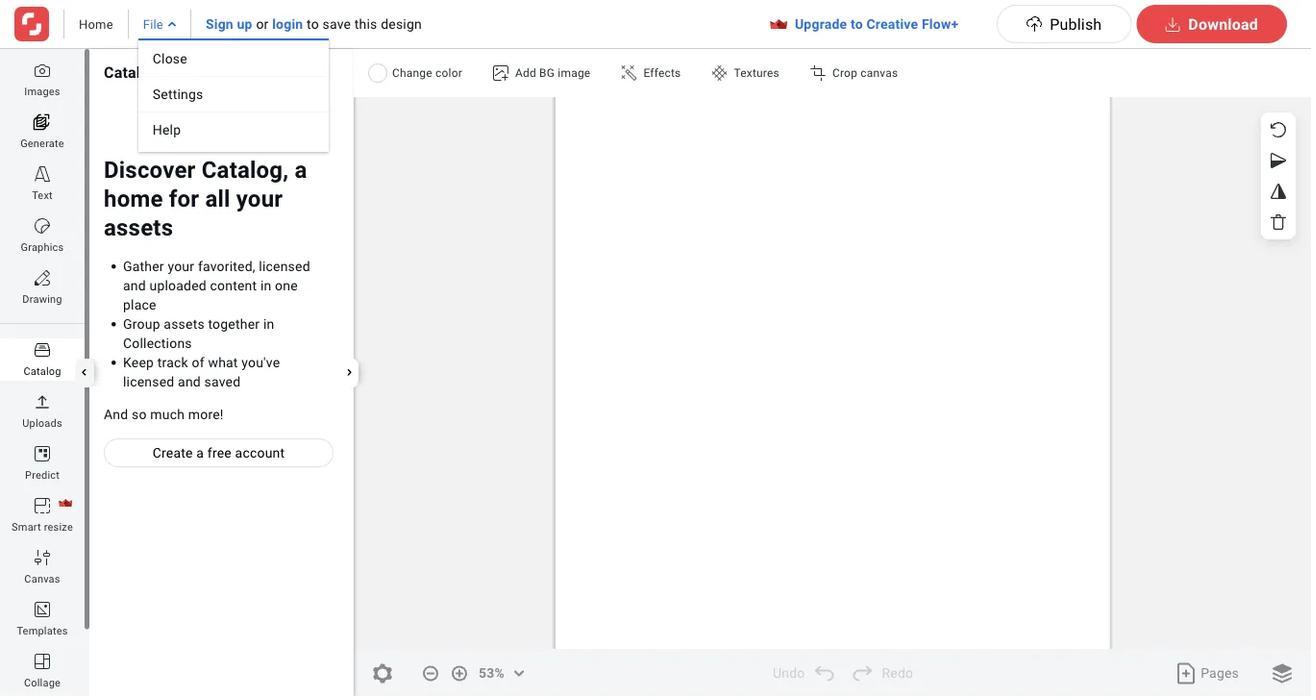Task type: locate. For each thing, give the bounding box(es) containing it.
a left free
[[197, 445, 204, 461]]

sign
[[206, 16, 234, 32]]

3orrj image up text on the left top of the page
[[35, 166, 50, 182]]

canvas
[[861, 66, 899, 80]]

gather your favorited, licensed and uploaded content in one place group assets together in collections keep track of what you've licensed and saved
[[123, 258, 310, 390]]

3orrj image up collage
[[35, 654, 50, 669]]

in left "one"
[[261, 277, 272, 293]]

1 horizontal spatial to
[[851, 16, 864, 32]]

textures
[[734, 66, 780, 80]]

4 3orrj image from the top
[[35, 498, 50, 514]]

smart
[[12, 521, 41, 533]]

so
[[132, 406, 147, 422]]

your down catalog,
[[236, 185, 283, 213]]

2 to from the left
[[851, 16, 864, 32]]

catalog
[[104, 63, 159, 82], [23, 365, 61, 377]]

a right catalog,
[[295, 156, 307, 184]]

qk65f image for textures
[[712, 65, 728, 81]]

and up place
[[123, 277, 146, 293]]

3orrj image for drawing
[[35, 270, 50, 286]]

3orrj image down drawing
[[35, 342, 50, 358]]

6 3orrj image from the top
[[35, 654, 50, 669]]

2 3orrj image from the top
[[35, 342, 50, 358]]

and
[[123, 277, 146, 293], [178, 374, 201, 390]]

all
[[205, 185, 230, 213]]

save
[[323, 16, 351, 32]]

1 qk65f image from the left
[[622, 65, 637, 81]]

much
[[150, 406, 185, 422]]

home
[[79, 17, 113, 31]]

0 horizontal spatial your
[[168, 258, 195, 274]]

up
[[237, 16, 253, 32]]

3orrj image up drawing
[[35, 270, 50, 286]]

3orrj image for uploads
[[35, 394, 50, 410]]

1 3orrj image from the top
[[35, 63, 50, 78]]

0 vertical spatial assets
[[104, 214, 173, 241]]

text
[[32, 189, 53, 201]]

color
[[436, 66, 463, 80]]

change
[[392, 66, 433, 80]]

1 3orrj image from the top
[[35, 218, 50, 234]]

change color
[[392, 66, 463, 80]]

1 vertical spatial a
[[197, 445, 204, 461]]

3orrj image up predict
[[35, 446, 50, 462]]

assets up collections
[[164, 316, 205, 332]]

3orrj image up smart resize
[[35, 498, 50, 514]]

1 vertical spatial catalog
[[23, 365, 61, 377]]

effects
[[644, 66, 681, 80]]

flow+
[[922, 16, 959, 32]]

4 3orrj image from the top
[[35, 446, 50, 462]]

1 to from the left
[[307, 16, 319, 32]]

1 vertical spatial and
[[178, 374, 201, 390]]

5 3orrj image from the top
[[35, 602, 50, 618]]

creative
[[867, 16, 919, 32]]

3orrj image up canvas
[[35, 550, 50, 566]]

for
[[169, 185, 199, 213]]

3 3orrj image from the top
[[35, 270, 50, 286]]

crop canvas
[[833, 66, 899, 80]]

or
[[256, 16, 269, 32]]

this
[[355, 16, 378, 32]]

0 horizontal spatial to
[[307, 16, 319, 32]]

to left creative
[[851, 16, 864, 32]]

in
[[261, 277, 272, 293], [263, 316, 275, 332]]

2 qk65f image from the left
[[712, 65, 728, 81]]

3orrj image up graphics
[[35, 218, 50, 234]]

to
[[307, 16, 319, 32], [851, 16, 864, 32]]

canvas
[[24, 573, 60, 585]]

1 horizontal spatial your
[[236, 185, 283, 213]]

publish
[[1051, 15, 1103, 33]]

image
[[558, 66, 591, 80]]

licensed down keep
[[123, 374, 174, 390]]

to inside upgrade to creative flow+ button
[[851, 16, 864, 32]]

0 vertical spatial your
[[236, 185, 283, 213]]

0 horizontal spatial a
[[197, 445, 204, 461]]

0 vertical spatial a
[[295, 156, 307, 184]]

0 horizontal spatial licensed
[[123, 374, 174, 390]]

1 vertical spatial licensed
[[123, 374, 174, 390]]

0 vertical spatial catalog
[[104, 63, 159, 82]]

1 horizontal spatial licensed
[[259, 258, 310, 274]]

3orrj image for templates
[[35, 602, 50, 618]]

your
[[236, 185, 283, 213], [168, 258, 195, 274]]

3orrj image for catalog
[[35, 342, 50, 358]]

file
[[143, 17, 163, 31]]

assets inside discover catalog, a home for all your assets
[[104, 214, 173, 241]]

of
[[192, 354, 205, 370]]

1 horizontal spatial a
[[295, 156, 307, 184]]

assets
[[104, 214, 173, 241], [164, 316, 205, 332]]

add bg image
[[516, 66, 591, 80]]

and down of
[[178, 374, 201, 390]]

licensed
[[259, 258, 310, 274], [123, 374, 174, 390]]

3orrj image for images
[[35, 63, 50, 78]]

login link
[[272, 16, 303, 32]]

shutterstock logo image
[[14, 7, 49, 41]]

free
[[208, 445, 232, 461]]

bg
[[540, 66, 555, 80]]

home link
[[79, 15, 113, 33]]

catalog up settings
[[104, 63, 159, 82]]

3 3orrj image from the top
[[35, 394, 50, 410]]

1 vertical spatial assets
[[164, 316, 205, 332]]

catalog up "uploads"
[[23, 365, 61, 377]]

a inside the create a free account button
[[197, 445, 204, 461]]

help
[[153, 122, 181, 138]]

upgrade to creative flow+ button
[[757, 10, 998, 38]]

discover catalog, a home for all your assets
[[104, 156, 307, 241]]

0 vertical spatial and
[[123, 277, 146, 293]]

5 3orrj image from the top
[[35, 550, 50, 566]]

gather
[[123, 258, 164, 274]]

qk65f image left textures
[[712, 65, 728, 81]]

3orrj image
[[35, 63, 50, 78], [35, 166, 50, 182], [35, 270, 50, 286], [35, 446, 50, 462], [35, 550, 50, 566], [35, 654, 50, 669]]

resize
[[44, 521, 73, 533]]

what
[[208, 354, 238, 370]]

0 horizontal spatial qk65f image
[[622, 65, 637, 81]]

3orrj image for collage
[[35, 654, 50, 669]]

3orrj image up templates
[[35, 602, 50, 618]]

3orrj image up the images
[[35, 63, 50, 78]]

place
[[123, 297, 156, 313]]

1 vertical spatial your
[[168, 258, 195, 274]]

assets down home
[[104, 214, 173, 241]]

in right together
[[263, 316, 275, 332]]

your up uploaded
[[168, 258, 195, 274]]

to left save
[[307, 16, 319, 32]]

3orrj image
[[35, 218, 50, 234], [35, 342, 50, 358], [35, 394, 50, 410], [35, 498, 50, 514], [35, 602, 50, 618]]

one
[[275, 277, 298, 293]]

upgrade to creative flow+
[[795, 16, 959, 32]]

2 3orrj image from the top
[[35, 166, 50, 182]]

publish button
[[998, 5, 1132, 43]]

1 horizontal spatial qk65f image
[[712, 65, 728, 81]]

licensed up "one"
[[259, 258, 310, 274]]

favorited,
[[198, 258, 256, 274]]

qk65f image left effects
[[622, 65, 637, 81]]

and
[[104, 406, 128, 422]]

account
[[235, 445, 285, 461]]

a
[[295, 156, 307, 184], [197, 445, 204, 461]]

3orrj image up "uploads"
[[35, 394, 50, 410]]

predict
[[25, 469, 60, 481]]

design
[[381, 16, 422, 32]]

you've
[[242, 354, 280, 370]]

qk65f image
[[622, 65, 637, 81], [712, 65, 728, 81]]



Task type: vqa. For each thing, say whether or not it's contained in the screenshot.
middle 4k 0:10
no



Task type: describe. For each thing, give the bounding box(es) containing it.
together
[[208, 316, 260, 332]]

a inside discover catalog, a home for all your assets
[[295, 156, 307, 184]]

0 horizontal spatial catalog
[[23, 365, 61, 377]]

0 vertical spatial in
[[261, 277, 272, 293]]

3orrj image for smart resize
[[35, 498, 50, 514]]

1 vertical spatial in
[[263, 316, 275, 332]]

graphics
[[21, 241, 64, 253]]

3orrj image for predict
[[35, 446, 50, 462]]

settings
[[153, 86, 203, 102]]

create
[[153, 445, 193, 461]]

3orrj image for canvas
[[35, 550, 50, 566]]

saved
[[204, 374, 241, 390]]

create a free account
[[153, 445, 285, 461]]

3orrj image for text
[[35, 166, 50, 182]]

smart resize
[[12, 521, 73, 533]]

content
[[210, 277, 257, 293]]

download
[[1189, 15, 1259, 33]]

collage
[[24, 677, 61, 689]]

redo
[[882, 666, 914, 681]]

uploaded
[[150, 277, 207, 293]]

assets inside gather your favorited, licensed and uploaded content in one place group assets together in collections keep track of what you've licensed and saved
[[164, 316, 205, 332]]

collections
[[123, 335, 192, 351]]

login
[[272, 16, 303, 32]]

1 horizontal spatial catalog
[[104, 63, 159, 82]]

3orrj image for graphics
[[35, 218, 50, 234]]

download button
[[1137, 5, 1288, 43]]

0 vertical spatial licensed
[[259, 258, 310, 274]]

and so much more!
[[104, 406, 224, 422]]

create a free account button
[[104, 439, 334, 467]]

0 horizontal spatial and
[[123, 277, 146, 293]]

group
[[123, 316, 160, 332]]

keep
[[123, 354, 154, 370]]

53%
[[479, 666, 505, 681]]

discover
[[104, 156, 196, 184]]

more!
[[188, 406, 224, 422]]

generate
[[20, 137, 64, 149]]

drawing
[[22, 293, 62, 305]]

undo
[[773, 666, 806, 681]]

images
[[24, 85, 60, 97]]

track
[[158, 354, 188, 370]]

1 horizontal spatial and
[[178, 374, 201, 390]]

uploads
[[22, 417, 62, 429]]

add
[[516, 66, 537, 80]]

sign up link
[[206, 16, 253, 32]]

your inside gather your favorited, licensed and uploaded content in one place group assets together in collections keep track of what you've licensed and saved
[[168, 258, 195, 274]]

templates
[[17, 625, 68, 637]]

sign up or login to save this design
[[206, 16, 422, 32]]

catalog,
[[202, 156, 289, 184]]

your inside discover catalog, a home for all your assets
[[236, 185, 283, 213]]

pages
[[1201, 666, 1240, 681]]

close
[[153, 50, 187, 66]]

home
[[104, 185, 163, 213]]

crop
[[833, 66, 858, 80]]

upgrade
[[795, 16, 848, 32]]

qk65f image for effects
[[622, 65, 637, 81]]



